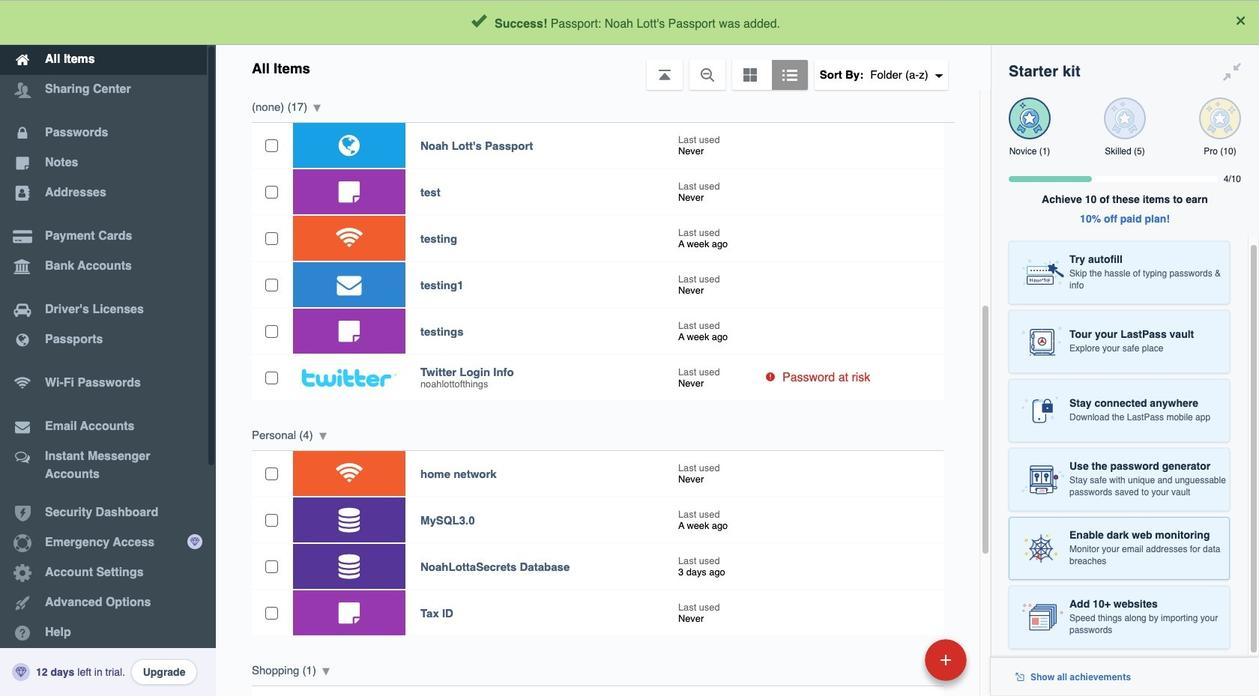 Task type: locate. For each thing, give the bounding box(es) containing it.
new item navigation
[[822, 635, 976, 696]]

main navigation navigation
[[0, 0, 216, 696]]

Search search field
[[361, 6, 960, 39]]

alert
[[0, 0, 1259, 45]]

search my vault text field
[[361, 6, 960, 39]]



Task type: describe. For each thing, give the bounding box(es) containing it.
new item element
[[822, 638, 972, 681]]

vault options navigation
[[216, 45, 991, 90]]



Task type: vqa. For each thing, say whether or not it's contained in the screenshot.
Vault options navigation
yes



